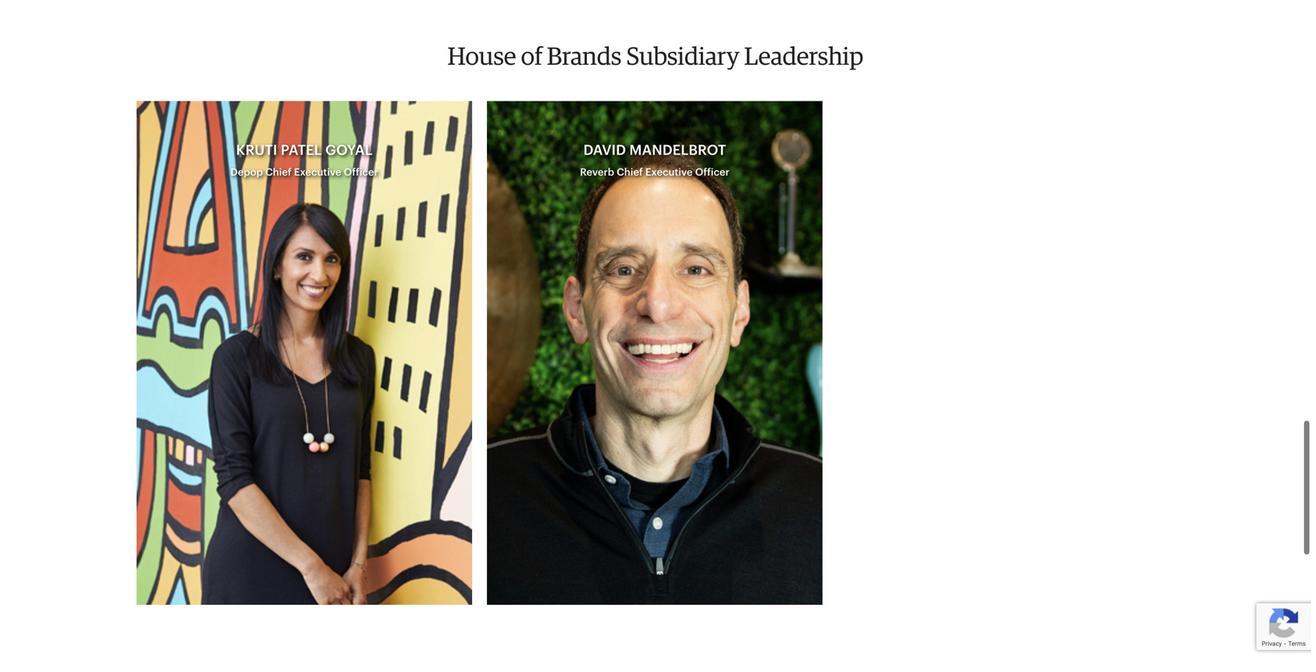 Task type: vqa. For each thing, say whether or not it's contained in the screenshot.
leadership
yes



Task type: describe. For each thing, give the bounding box(es) containing it.
house
[[448, 45, 516, 70]]

chief for mandelbrot
[[617, 168, 643, 178]]

kruti patel goyal
[[236, 144, 373, 158]]

executive for mandelbrot
[[646, 168, 693, 178]]

of
[[521, 45, 542, 70]]

leadership
[[744, 45, 864, 70]]

subsidiary
[[626, 45, 740, 70]]

brands
[[547, 45, 622, 70]]

david
[[584, 144, 626, 158]]

kruti
[[236, 144, 277, 158]]

mandelbrot
[[630, 144, 726, 158]]



Task type: locate. For each thing, give the bounding box(es) containing it.
executive
[[646, 168, 693, 178], [294, 168, 341, 178]]

1 executive from the left
[[646, 168, 693, 178]]

2 officer from the left
[[344, 168, 378, 178]]

0 horizontal spatial chief
[[265, 168, 292, 178]]

2 executive from the left
[[294, 168, 341, 178]]

goyal
[[325, 144, 373, 158]]

officer
[[695, 168, 730, 178], [344, 168, 378, 178]]

1 horizontal spatial portrait image
[[487, 101, 823, 605]]

officer for david mandelbrot
[[695, 168, 730, 178]]

1 horizontal spatial executive
[[646, 168, 693, 178]]

1 chief from the left
[[617, 168, 643, 178]]

david mandelbrot
[[584, 144, 726, 158]]

2 chief from the left
[[265, 168, 292, 178]]

reverb
[[580, 168, 614, 178]]

0 horizontal spatial portrait image
[[137, 101, 472, 605]]

chief for patel
[[265, 168, 292, 178]]

chief
[[617, 168, 643, 178], [265, 168, 292, 178]]

1 portrait image from the left
[[137, 101, 472, 605]]

executive down kruti patel goyal
[[294, 168, 341, 178]]

patel
[[281, 144, 322, 158]]

0 horizontal spatial executive
[[294, 168, 341, 178]]

2 portrait image from the left
[[487, 101, 823, 605]]

portrait image
[[137, 101, 472, 605], [487, 101, 823, 605]]

1 horizontal spatial chief
[[617, 168, 643, 178]]

officer down goyal
[[344, 168, 378, 178]]

executive for patel
[[294, 168, 341, 178]]

chief right reverb
[[617, 168, 643, 178]]

reverb chief executive officer
[[580, 168, 730, 178]]

officer down mandelbrot
[[695, 168, 730, 178]]

officer for kruti patel goyal
[[344, 168, 378, 178]]

0 horizontal spatial officer
[[344, 168, 378, 178]]

executive down mandelbrot
[[646, 168, 693, 178]]

depop
[[231, 168, 263, 178]]

portrait image for mandelbrot
[[487, 101, 823, 605]]

1 officer from the left
[[695, 168, 730, 178]]

depop chief executive officer
[[231, 168, 378, 178]]

chief down kruti
[[265, 168, 292, 178]]

house of brands subsidiary leadership
[[448, 45, 864, 70]]

1 horizontal spatial officer
[[695, 168, 730, 178]]

portrait image for patel
[[137, 101, 472, 605]]



